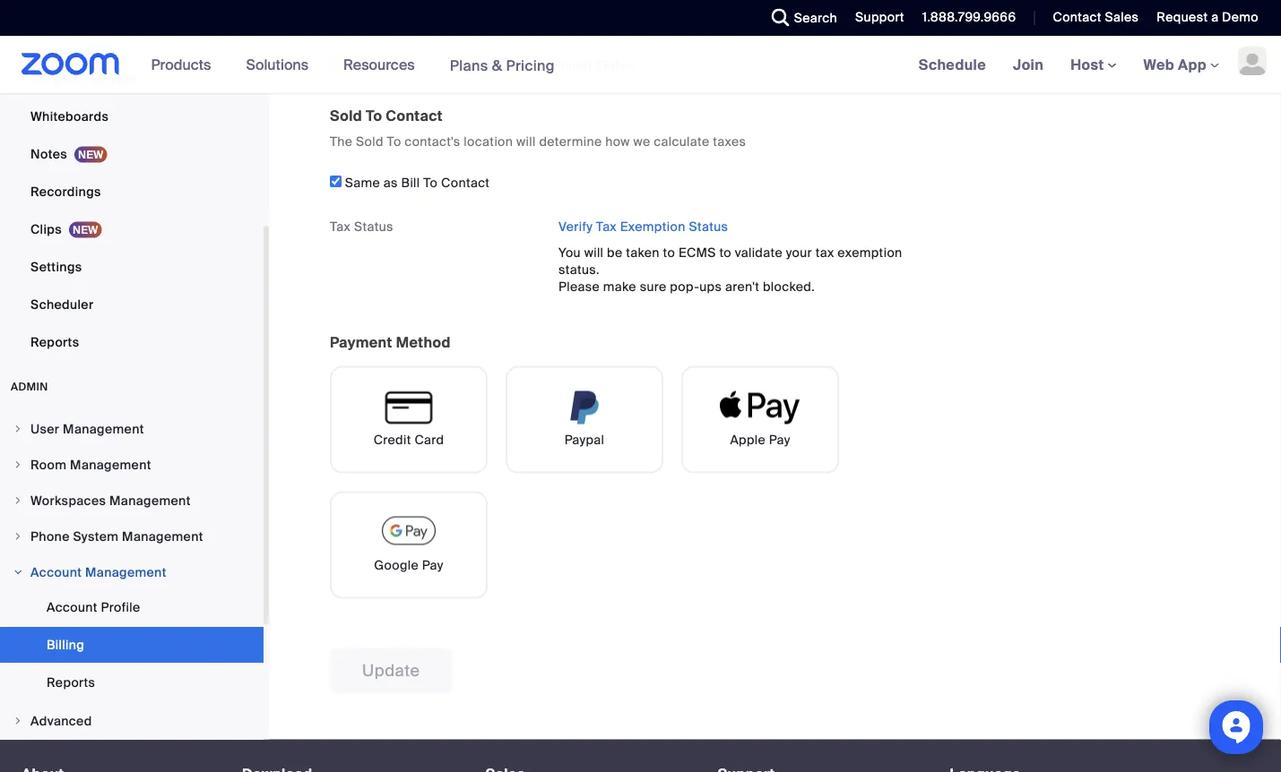 Task type: describe. For each thing, give the bounding box(es) containing it.
exemption
[[620, 219, 686, 235]]

2 heading from the left
[[242, 767, 453, 773]]

personal menu menu
[[0, 0, 264, 363]]

products button
[[151, 36, 219, 93]]

resources button
[[343, 36, 423, 93]]

verify
[[559, 219, 593, 235]]

account management menu
[[0, 591, 264, 704]]

sales
[[1105, 9, 1139, 26]]

devices
[[88, 71, 137, 88]]

web app button
[[1144, 55, 1219, 74]]

you
[[559, 245, 581, 261]]

contact inside sold to contact the sold to contact's location will determine how we calculate taxes
[[386, 107, 443, 125]]

request
[[1157, 9, 1208, 26]]

1 status from the left
[[354, 219, 393, 235]]

solutions button
[[246, 36, 317, 93]]

side navigation navigation
[[0, 0, 269, 741]]

taken
[[626, 245, 660, 261]]

card
[[415, 433, 444, 449]]

advanced
[[30, 714, 92, 731]]

a
[[1211, 9, 1219, 26]]

2 reports link from the top
[[0, 666, 264, 702]]

phone system management
[[30, 529, 203, 546]]

country/region
[[330, 57, 426, 74]]

blocked.
[[763, 279, 815, 295]]

scheduler
[[30, 297, 94, 314]]

management for room management
[[70, 458, 151, 474]]

right image for user
[[13, 425, 23, 436]]

notes link
[[0, 137, 264, 173]]

right image for workspaces management
[[13, 497, 23, 507]]

host
[[1071, 55, 1108, 74]]

settings
[[30, 259, 82, 276]]

1 tax from the left
[[330, 219, 351, 235]]

management for workspaces management
[[109, 494, 191, 510]]

1 heading from the left
[[22, 767, 210, 773]]

pop-
[[670, 279, 700, 295]]

0 vertical spatial contact
[[1053, 9, 1102, 26]]

4 heading from the left
[[718, 767, 918, 773]]

1 horizontal spatial to
[[387, 134, 401, 150]]

workspaces
[[30, 494, 106, 510]]

clips link
[[0, 212, 264, 248]]

make
[[603, 279, 637, 295]]

be
[[607, 245, 623, 261]]

bill
[[401, 175, 420, 192]]

notes
[[30, 147, 67, 163]]

user management menu item
[[0, 413, 264, 447]]

contact sales
[[1053, 9, 1139, 26]]

reports for second the reports link from the top of the 'side navigation' navigation
[[47, 676, 95, 692]]

apple
[[730, 433, 766, 449]]

room management menu item
[[0, 449, 264, 483]]

right image for phone
[[13, 533, 23, 543]]

google
[[374, 558, 419, 575]]

web
[[1144, 55, 1175, 74]]

whiteboards
[[30, 109, 109, 125]]

account management menu item
[[0, 557, 264, 591]]

account for account profile
[[47, 600, 98, 617]]

demo
[[1222, 9, 1259, 26]]

user management
[[30, 422, 144, 438]]

plans & pricing
[[450, 56, 555, 75]]

your
[[786, 245, 812, 261]]

join
[[1013, 55, 1044, 74]]

advanced menu item
[[0, 706, 264, 740]]

paypal
[[565, 433, 605, 449]]

the
[[330, 134, 353, 150]]

calculate
[[654, 134, 710, 150]]

ups
[[700, 279, 722, 295]]

same as bill to contact
[[342, 175, 490, 192]]

search button
[[758, 0, 842, 36]]

pay for apple pay
[[769, 433, 791, 449]]

will inside sold to contact the sold to contact's location will determine how we calculate taxes
[[517, 134, 536, 150]]

method
[[396, 333, 451, 352]]

personal devices link
[[0, 62, 264, 98]]

personal
[[30, 71, 85, 88]]

phone system management menu item
[[0, 521, 264, 555]]

plans
[[450, 56, 488, 75]]

right image for room management
[[13, 461, 23, 472]]

workspaces management menu item
[[0, 485, 264, 519]]

3 heading from the left
[[486, 767, 686, 773]]

settings link
[[0, 250, 264, 286]]

meetings navigation
[[905, 36, 1281, 95]]

profile picture image
[[1238, 47, 1267, 75]]

support
[[855, 9, 905, 26]]

whiteboards link
[[0, 99, 264, 135]]

system
[[73, 529, 119, 546]]

right image inside "advanced" menu item
[[13, 717, 23, 728]]

scheduler link
[[0, 288, 264, 324]]

pay for google pay
[[422, 558, 444, 575]]

management for account management
[[85, 565, 167, 582]]

please
[[559, 279, 600, 295]]

join link
[[1000, 36, 1057, 93]]

clips
[[30, 222, 62, 238]]

pricing
[[506, 56, 555, 75]]



Task type: locate. For each thing, give the bounding box(es) containing it.
contact left sales
[[1053, 9, 1102, 26]]

phone
[[30, 529, 70, 546]]

right image
[[13, 425, 23, 436], [13, 533, 23, 543], [13, 717, 23, 728]]

recordings link
[[0, 175, 264, 211]]

status.
[[559, 262, 600, 278]]

1 vertical spatial reports
[[47, 676, 95, 692]]

account down "phone"
[[30, 565, 82, 582]]

status up ecms
[[689, 219, 728, 235]]

recordings
[[30, 184, 101, 201]]

contact's
[[405, 134, 461, 150]]

1 horizontal spatial pay
[[769, 433, 791, 449]]

banner containing products
[[0, 36, 1281, 95]]

request a demo link
[[1144, 0, 1281, 36], [1157, 9, 1259, 26]]

3 right image from the top
[[13, 568, 23, 579]]

right image inside account management menu item
[[13, 568, 23, 579]]

search
[[794, 9, 838, 26]]

account inside menu item
[[30, 565, 82, 582]]

heading
[[22, 767, 210, 773], [242, 767, 453, 773], [486, 767, 686, 773], [718, 767, 918, 773]]

sold
[[330, 107, 362, 125], [356, 134, 384, 150]]

account up billing
[[47, 600, 98, 617]]

workspaces management
[[30, 494, 191, 510]]

host button
[[1071, 55, 1117, 74]]

personal devices
[[30, 71, 137, 88]]

reports
[[30, 335, 79, 351], [47, 676, 95, 692]]

0 vertical spatial account
[[30, 565, 82, 582]]

management up room management
[[63, 422, 144, 438]]

management inside "menu item"
[[70, 458, 151, 474]]

pay
[[769, 433, 791, 449], [422, 558, 444, 575]]

1 vertical spatial reports link
[[0, 666, 264, 702]]

to right ecms
[[719, 245, 732, 261]]

user
[[30, 422, 60, 438]]

1 right image from the top
[[13, 425, 23, 436]]

admin
[[11, 381, 48, 395]]

verify tax exemption status
[[559, 219, 728, 235]]

credit card
[[374, 433, 444, 449]]

1.888.799.9666
[[922, 9, 1016, 26]]

1 vertical spatial right image
[[13, 533, 23, 543]]

right image left advanced
[[13, 717, 23, 728]]

right image left user
[[13, 425, 23, 436]]

pay right google
[[422, 558, 444, 575]]

reports down the scheduler
[[30, 335, 79, 351]]

sold right 'the'
[[356, 134, 384, 150]]

2 horizontal spatial to
[[423, 175, 438, 192]]

1 vertical spatial account
[[47, 600, 98, 617]]

resources
[[343, 55, 415, 74]]

0 horizontal spatial status
[[354, 219, 393, 235]]

account profile link
[[0, 591, 264, 627]]

1 to from the left
[[663, 245, 675, 261]]

account profile
[[47, 600, 140, 617]]

2 vertical spatial right image
[[13, 717, 23, 728]]

1 reports link from the top
[[0, 325, 264, 361]]

1 right image from the top
[[13, 461, 23, 472]]

room
[[30, 458, 67, 474]]

right image left workspaces
[[13, 497, 23, 507]]

2 right image from the top
[[13, 533, 23, 543]]

sold up 'the'
[[330, 107, 362, 125]]

will left be
[[584, 245, 604, 261]]

right image inside room management "menu item"
[[13, 461, 23, 472]]

products
[[151, 55, 211, 74]]

0 horizontal spatial to
[[366, 107, 382, 125]]

0 vertical spatial will
[[517, 134, 536, 150]]

pay right apple
[[769, 433, 791, 449]]

will right location
[[517, 134, 536, 150]]

1 vertical spatial sold
[[356, 134, 384, 150]]

1 vertical spatial to
[[387, 134, 401, 150]]

reports link down scheduler link
[[0, 325, 264, 361]]

2 to from the left
[[719, 245, 732, 261]]

right image inside user management menu item
[[13, 425, 23, 436]]

reports inside account management menu
[[47, 676, 95, 692]]

right image left room
[[13, 461, 23, 472]]

tax up be
[[596, 219, 617, 235]]

management down room management "menu item"
[[109, 494, 191, 510]]

None checkbox
[[330, 176, 342, 188]]

status down the same
[[354, 219, 393, 235]]

1 horizontal spatial tax
[[596, 219, 617, 235]]

account management
[[30, 565, 167, 582]]

right image left account management
[[13, 568, 23, 579]]

&
[[492, 56, 502, 75]]

location
[[464, 134, 513, 150]]

reports down billing
[[47, 676, 95, 692]]

1 vertical spatial contact
[[386, 107, 443, 125]]

contact sales link
[[1040, 0, 1144, 36], [1053, 9, 1139, 26]]

validate
[[735, 245, 783, 261]]

status
[[354, 219, 393, 235], [689, 219, 728, 235]]

schedule link
[[905, 36, 1000, 93]]

contact up contact's
[[386, 107, 443, 125]]

contact down location
[[441, 175, 490, 192]]

room management
[[30, 458, 151, 474]]

product information navigation
[[138, 36, 568, 95]]

reports link
[[0, 325, 264, 361], [0, 666, 264, 702]]

management
[[63, 422, 144, 438], [70, 458, 151, 474], [109, 494, 191, 510], [122, 529, 203, 546], [85, 565, 167, 582]]

2 vertical spatial to
[[423, 175, 438, 192]]

0 horizontal spatial pay
[[422, 558, 444, 575]]

2 tax from the left
[[596, 219, 617, 235]]

taxes
[[713, 134, 746, 150]]

management up 'profile'
[[85, 565, 167, 582]]

tax
[[330, 219, 351, 235], [596, 219, 617, 235]]

management for user management
[[63, 422, 144, 438]]

exemption
[[838, 245, 903, 261]]

1 horizontal spatial will
[[584, 245, 604, 261]]

will inside you will be taken to ecms to validate your tax exemption status. please make sure pop-ups aren't blocked.
[[584, 245, 604, 261]]

reports inside personal menu menu
[[30, 335, 79, 351]]

ecms
[[679, 245, 716, 261]]

request a demo
[[1157, 9, 1259, 26]]

google pay
[[374, 558, 444, 575]]

to
[[663, 245, 675, 261], [719, 245, 732, 261]]

management down workspaces management menu item
[[122, 529, 203, 546]]

billing
[[47, 638, 84, 654]]

tax
[[816, 245, 834, 261]]

tax status
[[330, 219, 393, 235]]

right image for account management
[[13, 568, 23, 579]]

profile
[[101, 600, 140, 617]]

3 right image from the top
[[13, 717, 23, 728]]

reports for second the reports link from the bottom of the 'side navigation' navigation
[[30, 335, 79, 351]]

0 vertical spatial sold
[[330, 107, 362, 125]]

0 vertical spatial right image
[[13, 425, 23, 436]]

as
[[384, 175, 398, 192]]

management up the workspaces management
[[70, 458, 151, 474]]

to down 'country/region'
[[366, 107, 382, 125]]

1.888.799.9666 button
[[909, 0, 1021, 36], [922, 9, 1016, 26]]

payment
[[330, 333, 392, 352]]

apple pay
[[730, 433, 791, 449]]

app
[[1178, 55, 1207, 74]]

payment method
[[330, 333, 451, 352]]

1 vertical spatial will
[[584, 245, 604, 261]]

2 right image from the top
[[13, 497, 23, 507]]

reports link down billing 'link'
[[0, 666, 264, 702]]

you will be taken to ecms to validate your tax exemption status. please make sure pop-ups aren't blocked.
[[559, 245, 903, 295]]

account inside menu
[[47, 600, 98, 617]]

1 horizontal spatial to
[[719, 245, 732, 261]]

zoom logo image
[[22, 53, 120, 75]]

1 vertical spatial pay
[[422, 558, 444, 575]]

right image inside workspaces management menu item
[[13, 497, 23, 507]]

sold to contact the sold to contact's location will determine how we calculate taxes
[[330, 107, 746, 150]]

2 vertical spatial contact
[[441, 175, 490, 192]]

2 status from the left
[[689, 219, 728, 235]]

schedule
[[919, 55, 986, 74]]

right image inside phone system management menu item
[[13, 533, 23, 543]]

account for account management
[[30, 565, 82, 582]]

0 horizontal spatial tax
[[330, 219, 351, 235]]

0 horizontal spatial to
[[663, 245, 675, 261]]

banner
[[0, 36, 1281, 95]]

0 vertical spatial reports
[[30, 335, 79, 351]]

tax down the same
[[330, 219, 351, 235]]

will
[[517, 134, 536, 150], [584, 245, 604, 261]]

same
[[345, 175, 380, 192]]

aren't
[[725, 279, 760, 295]]

None text field
[[536, 0, 805, 25]]

0 vertical spatial to
[[366, 107, 382, 125]]

right image left "phone"
[[13, 533, 23, 543]]

admin menu menu
[[0, 413, 264, 741]]

1 horizontal spatial status
[[689, 219, 728, 235]]

0 vertical spatial reports link
[[0, 325, 264, 361]]

0 vertical spatial right image
[[13, 461, 23, 472]]

to right bill
[[423, 175, 438, 192]]

0 horizontal spatial will
[[517, 134, 536, 150]]

sure
[[640, 279, 667, 295]]

right image
[[13, 461, 23, 472], [13, 497, 23, 507], [13, 568, 23, 579]]

how
[[605, 134, 630, 150]]

1 vertical spatial right image
[[13, 497, 23, 507]]

web app
[[1144, 55, 1207, 74]]

to left contact's
[[387, 134, 401, 150]]

account
[[30, 565, 82, 582], [47, 600, 98, 617]]

2 vertical spatial right image
[[13, 568, 23, 579]]

0 vertical spatial pay
[[769, 433, 791, 449]]

to right taken
[[663, 245, 675, 261]]

solutions
[[246, 55, 309, 74]]



Task type: vqa. For each thing, say whether or not it's contained in the screenshot.
Tabs of all whiteboard page 'tab list'
no



